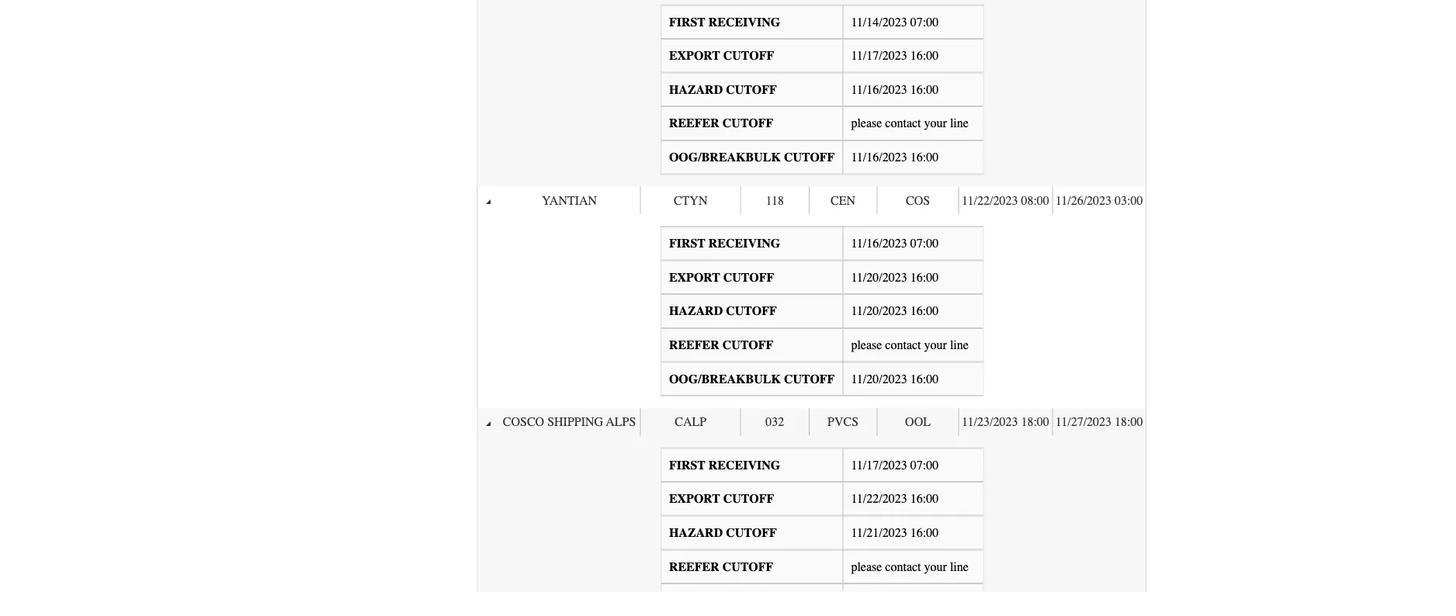 Task type: describe. For each thing, give the bounding box(es) containing it.
yantian cell
[[499, 187, 640, 214]]

11/17/2023 for 11/17/2023 07:00
[[851, 458, 907, 472]]

11/23/2023
[[962, 415, 1018, 429]]

please contact your line for 11/16/2023
[[851, 116, 969, 131]]

3 line from the top
[[950, 560, 969, 574]]

3 please contact your line from the top
[[851, 560, 969, 574]]

first receiving for 11/17/2023 07:00
[[669, 458, 780, 472]]

cosco shipping alps
[[503, 415, 636, 429]]

receiving for 11/14/2023 07:00
[[709, 15, 780, 29]]

receiving for 11/17/2023 07:00
[[709, 458, 780, 472]]

first receiving for 11/16/2023 07:00
[[669, 236, 780, 251]]

first for 11/14/2023 07:00
[[669, 15, 706, 29]]

11/14/2023 07:00
[[851, 15, 939, 29]]

please contact your line for 11/20/2023
[[851, 338, 969, 352]]

11/16/2023 for first receiving
[[851, 236, 907, 251]]

7 16:00 from the top
[[910, 492, 939, 506]]

row containing cosco shipping alps
[[478, 408, 1146, 436]]

receiving for 11/16/2023 07:00
[[709, 236, 780, 251]]

11/17/2023 16:00
[[851, 49, 939, 63]]

calp
[[675, 415, 707, 429]]

shipping
[[547, 415, 603, 429]]

ool
[[905, 415, 931, 429]]

08:00
[[1021, 193, 1050, 208]]

first for 11/17/2023 07:00
[[669, 458, 706, 472]]

032 cell
[[740, 408, 809, 436]]

reefer for 11/20/2023 16:00
[[669, 338, 720, 352]]

032
[[766, 415, 784, 429]]

11/16/2023 07:00
[[851, 236, 939, 251]]

11/27/2023 18:00 cell
[[1052, 408, 1146, 436]]

cen cell
[[809, 187, 877, 214]]

3 reefer cutoff from the top
[[669, 560, 773, 574]]

118
[[766, 193, 784, 208]]

export cutoff for 11/22/2023 16:00
[[669, 492, 774, 506]]

hazard for 11/20/2023
[[669, 304, 723, 318]]

export for 11/16/2023
[[669, 49, 720, 63]]

line for 11/20/2023 16:00
[[950, 338, 969, 352]]

yantian
[[542, 193, 597, 208]]

export for 11/20/2023
[[669, 270, 720, 285]]

reefer cutoff for 11/20/2023 16:00
[[669, 338, 773, 352]]

11/22/2023 for 11/22/2023 08:00 11/26/2023 03:00
[[962, 193, 1018, 208]]

reefer cutoff for 11/16/2023 16:00
[[669, 116, 773, 131]]

cen
[[831, 193, 856, 208]]

reefer for 11/16/2023 16:00
[[669, 116, 720, 131]]

3 reefer from the top
[[669, 560, 720, 574]]

8 16:00 from the top
[[910, 526, 939, 540]]

row containing yantian
[[478, 187, 1146, 214]]

contact for 11/20/2023
[[885, 338, 921, 352]]

1 16:00 from the top
[[910, 49, 939, 63]]

hazard for 11/16/2023
[[669, 82, 723, 97]]

5 16:00 from the top
[[910, 304, 939, 318]]



Task type: locate. For each thing, give the bounding box(es) containing it.
1 vertical spatial hazard cutoff
[[669, 304, 777, 318]]

please for 11/20/2023
[[851, 338, 882, 352]]

export
[[669, 49, 720, 63], [669, 270, 720, 285], [669, 492, 720, 506]]

0 vertical spatial reefer
[[669, 116, 720, 131]]

1 oog/breakbulk cutoff from the top
[[669, 150, 835, 164]]

first for 11/16/2023 07:00
[[669, 236, 706, 251]]

2 07:00 from the top
[[910, 236, 939, 251]]

3 receiving from the top
[[709, 458, 780, 472]]

11/17/2023
[[851, 49, 907, 63], [851, 458, 907, 472]]

0 vertical spatial reefer cutoff
[[669, 116, 773, 131]]

0 vertical spatial first receiving
[[669, 15, 780, 29]]

contact
[[885, 116, 921, 131], [885, 338, 921, 352], [885, 560, 921, 574]]

pvcs
[[828, 415, 859, 429]]

2 16:00 from the top
[[910, 82, 939, 97]]

row
[[478, 187, 1146, 214], [478, 408, 1146, 436]]

0 vertical spatial first
[[669, 15, 706, 29]]

alps
[[606, 415, 636, 429]]

2 vertical spatial 11/16/2023
[[851, 236, 907, 251]]

2 row from the top
[[478, 408, 1146, 436]]

1 vertical spatial please contact your line
[[851, 338, 969, 352]]

0 vertical spatial receiving
[[709, 15, 780, 29]]

18:00 right 11/23/2023 at bottom
[[1021, 415, 1050, 429]]

1 18:00 from the left
[[1021, 415, 1050, 429]]

2 oog/breakbulk from the top
[[669, 372, 781, 386]]

export cutoff for 11/17/2023 16:00
[[669, 49, 774, 63]]

11/23/2023 18:00 11/27/2023 18:00
[[962, 415, 1143, 429]]

0 vertical spatial please
[[851, 116, 882, 131]]

11/16/2023 16:00 down 11/17/2023 16:00
[[851, 82, 939, 97]]

1 vertical spatial first receiving
[[669, 236, 780, 251]]

4 16:00 from the top
[[910, 270, 939, 285]]

1 your from the top
[[924, 116, 947, 131]]

1 vertical spatial hazard
[[669, 304, 723, 318]]

reefer
[[669, 116, 720, 131], [669, 338, 720, 352], [669, 560, 720, 574]]

1 vertical spatial 11/20/2023 16:00
[[851, 304, 939, 318]]

0 vertical spatial export
[[669, 49, 720, 63]]

11/22/2023
[[962, 193, 1018, 208], [851, 492, 907, 506]]

2 reefer cutoff from the top
[[669, 338, 773, 352]]

0 vertical spatial contact
[[885, 116, 921, 131]]

07:00
[[910, 15, 939, 29], [910, 236, 939, 251], [910, 458, 939, 472]]

1 reefer cutoff from the top
[[669, 116, 773, 131]]

oog/breakbulk for 11/20/2023 16:00
[[669, 372, 781, 386]]

hazard cutoff for 11/16/2023
[[669, 82, 777, 97]]

11/20/2023 16:00 for hazard cutoff
[[851, 304, 939, 318]]

11/22/2023 08:00 cell
[[959, 187, 1052, 214]]

3 hazard from the top
[[669, 526, 723, 540]]

07:00 for 11/14/2023 07:00
[[910, 15, 939, 29]]

07:00 for 11/16/2023 07:00
[[910, 236, 939, 251]]

16:00
[[910, 49, 939, 63], [910, 82, 939, 97], [910, 150, 939, 164], [910, 270, 939, 285], [910, 304, 939, 318], [910, 372, 939, 386], [910, 492, 939, 506], [910, 526, 939, 540]]

2 first receiving from the top
[[669, 236, 780, 251]]

2 vertical spatial hazard
[[669, 526, 723, 540]]

3 your from the top
[[924, 560, 947, 574]]

1 vertical spatial 11/20/2023
[[851, 304, 907, 318]]

2 vertical spatial first
[[669, 458, 706, 472]]

3 please from the top
[[851, 560, 882, 574]]

11/22/2023 left 08:00 in the right top of the page
[[962, 193, 1018, 208]]

11/26/2023 03:00 cell
[[1052, 187, 1146, 214]]

please contact your line down 11/21/2023 16:00
[[851, 560, 969, 574]]

2 please contact your line from the top
[[851, 338, 969, 352]]

oog/breakbulk cutoff
[[669, 150, 835, 164], [669, 372, 835, 386]]

11/16/2023 up cen
[[851, 150, 907, 164]]

2 vertical spatial reefer cutoff
[[669, 560, 773, 574]]

11/16/2023
[[851, 82, 907, 97], [851, 150, 907, 164], [851, 236, 907, 251]]

3 contact from the top
[[885, 560, 921, 574]]

11/22/2023 up 11/21/2023
[[851, 492, 907, 506]]

11/20/2023
[[851, 270, 907, 285], [851, 304, 907, 318], [851, 372, 907, 386]]

2 vertical spatial please
[[851, 560, 882, 574]]

2 oog/breakbulk cutoff from the top
[[669, 372, 835, 386]]

11/22/2023 08:00 11/26/2023 03:00
[[962, 193, 1143, 208]]

11/16/2023 16:00 for oog/breakbulk cutoff
[[851, 150, 939, 164]]

1 vertical spatial please
[[851, 338, 882, 352]]

2 first from the top
[[669, 236, 706, 251]]

2 vertical spatial line
[[950, 560, 969, 574]]

2 contact from the top
[[885, 338, 921, 352]]

2 18:00 from the left
[[1115, 415, 1143, 429]]

1 please from the top
[[851, 116, 882, 131]]

1 receiving from the top
[[709, 15, 780, 29]]

2 vertical spatial 07:00
[[910, 458, 939, 472]]

3 11/20/2023 16:00 from the top
[[851, 372, 939, 386]]

1 row from the top
[[478, 187, 1146, 214]]

1 first receiving from the top
[[669, 15, 780, 29]]

11/16/2023 16:00 up cos cell
[[851, 150, 939, 164]]

11/26/2023
[[1056, 193, 1112, 208]]

0 vertical spatial export cutoff
[[669, 49, 774, 63]]

0 vertical spatial hazard cutoff
[[669, 82, 777, 97]]

1 11/17/2023 from the top
[[851, 49, 907, 63]]

please contact your line
[[851, 116, 969, 131], [851, 338, 969, 352], [851, 560, 969, 574]]

2 export cutoff from the top
[[669, 270, 774, 285]]

cos cell
[[877, 187, 959, 214]]

0 horizontal spatial 18:00
[[1021, 415, 1050, 429]]

1 vertical spatial first
[[669, 236, 706, 251]]

2 export from the top
[[669, 270, 720, 285]]

18:00 right 11/27/2023
[[1115, 415, 1143, 429]]

please
[[851, 116, 882, 131], [851, 338, 882, 352], [851, 560, 882, 574]]

3 hazard cutoff from the top
[[669, 526, 777, 540]]

11/20/2023 16:00 for export cutoff
[[851, 270, 939, 285]]

11/16/2023 down cen
[[851, 236, 907, 251]]

11/20/2023 for export cutoff
[[851, 270, 907, 285]]

11/20/2023 for oog/breakbulk cutoff
[[851, 372, 907, 386]]

1 11/16/2023 16:00 from the top
[[851, 82, 939, 97]]

1 vertical spatial 11/22/2023
[[851, 492, 907, 506]]

11/23/2023 18:00 cell
[[959, 408, 1052, 436]]

reefer cutoff
[[669, 116, 773, 131], [669, 338, 773, 352], [669, 560, 773, 574]]

oog/breakbulk cutoff up 118 cell
[[669, 150, 835, 164]]

1 vertical spatial export cutoff
[[669, 270, 774, 285]]

0 vertical spatial your
[[924, 116, 947, 131]]

0 vertical spatial 11/16/2023 16:00
[[851, 82, 939, 97]]

18:00
[[1021, 415, 1050, 429], [1115, 415, 1143, 429]]

1 11/20/2023 16:00 from the top
[[851, 270, 939, 285]]

3 first from the top
[[669, 458, 706, 472]]

oog/breakbulk cutoff up 032 cell
[[669, 372, 835, 386]]

1 horizontal spatial 18:00
[[1115, 415, 1143, 429]]

3 11/20/2023 from the top
[[851, 372, 907, 386]]

line
[[950, 116, 969, 131], [950, 338, 969, 352], [950, 560, 969, 574]]

ctyn cell
[[640, 187, 740, 214]]

3 07:00 from the top
[[910, 458, 939, 472]]

first
[[669, 15, 706, 29], [669, 236, 706, 251], [669, 458, 706, 472]]

0 vertical spatial please contact your line
[[851, 116, 969, 131]]

6 16:00 from the top
[[910, 372, 939, 386]]

11/20/2023 16:00 for oog/breakbulk cutoff
[[851, 372, 939, 386]]

11/16/2023 down 11/17/2023 16:00
[[851, 82, 907, 97]]

1 vertical spatial 11/17/2023
[[851, 458, 907, 472]]

2 11/20/2023 from the top
[[851, 304, 907, 318]]

1 vertical spatial 11/16/2023
[[851, 150, 907, 164]]

2 11/17/2023 from the top
[[851, 458, 907, 472]]

1 11/20/2023 from the top
[[851, 270, 907, 285]]

1 oog/breakbulk from the top
[[669, 150, 781, 164]]

first receiving for 11/14/2023 07:00
[[669, 15, 780, 29]]

1 vertical spatial export
[[669, 270, 720, 285]]

2 vertical spatial hazard cutoff
[[669, 526, 777, 540]]

0 vertical spatial 11/22/2023
[[962, 193, 1018, 208]]

2 vertical spatial reefer
[[669, 560, 720, 574]]

2 vertical spatial contact
[[885, 560, 921, 574]]

1 line from the top
[[950, 116, 969, 131]]

receiving
[[709, 15, 780, 29], [709, 236, 780, 251], [709, 458, 780, 472]]

11/14/2023
[[851, 15, 907, 29]]

hazard cutoff
[[669, 82, 777, 97], [669, 304, 777, 318], [669, 526, 777, 540]]

1 first from the top
[[669, 15, 706, 29]]

1 vertical spatial 07:00
[[910, 236, 939, 251]]

0 vertical spatial line
[[950, 116, 969, 131]]

1 07:00 from the top
[[910, 15, 939, 29]]

118 cell
[[740, 187, 809, 214]]

cos
[[906, 193, 930, 208]]

11/21/2023
[[851, 526, 907, 540]]

0 vertical spatial 07:00
[[910, 15, 939, 29]]

3 export cutoff from the top
[[669, 492, 774, 506]]

11/22/2023 16:00
[[851, 492, 939, 506]]

03:00
[[1115, 193, 1143, 208]]

3 export from the top
[[669, 492, 720, 506]]

1 horizontal spatial 11/22/2023
[[962, 193, 1018, 208]]

11/17/2023 up the 11/22/2023 16:00
[[851, 458, 907, 472]]

1 export from the top
[[669, 49, 720, 63]]

1 vertical spatial reefer
[[669, 338, 720, 352]]

07:00 down ool
[[910, 458, 939, 472]]

1 vertical spatial 11/16/2023 16:00
[[851, 150, 939, 164]]

1 hazard from the top
[[669, 82, 723, 97]]

2 vertical spatial please contact your line
[[851, 560, 969, 574]]

cutoff
[[723, 49, 774, 63], [726, 82, 777, 97], [723, 116, 773, 131], [784, 150, 835, 164], [723, 270, 774, 285], [726, 304, 777, 318], [723, 338, 773, 352], [784, 372, 835, 386], [723, 492, 774, 506], [726, 526, 777, 540], [723, 560, 773, 574]]

2 your from the top
[[924, 338, 947, 352]]

0 vertical spatial 11/20/2023
[[851, 270, 907, 285]]

ctyn
[[674, 193, 708, 208]]

1 vertical spatial oog/breakbulk
[[669, 372, 781, 386]]

please contact your line up "ool" cell
[[851, 338, 969, 352]]

1 vertical spatial your
[[924, 338, 947, 352]]

1 vertical spatial reefer cutoff
[[669, 338, 773, 352]]

2 vertical spatial receiving
[[709, 458, 780, 472]]

1 11/16/2023 from the top
[[851, 82, 907, 97]]

11/17/2023 for 11/17/2023 16:00
[[851, 49, 907, 63]]

your for 11/16/2023 16:00
[[924, 116, 947, 131]]

2 vertical spatial first receiving
[[669, 458, 780, 472]]

please for 11/16/2023
[[851, 116, 882, 131]]

2 vertical spatial 11/20/2023
[[851, 372, 907, 386]]

0 vertical spatial row
[[478, 187, 1146, 214]]

07:00 for 11/17/2023 07:00
[[910, 458, 939, 472]]

11/21/2023 16:00
[[851, 526, 939, 540]]

2 11/16/2023 from the top
[[851, 150, 907, 164]]

export cutoff
[[669, 49, 774, 63], [669, 270, 774, 285], [669, 492, 774, 506]]

1 vertical spatial row
[[478, 408, 1146, 436]]

1 reefer from the top
[[669, 116, 720, 131]]

1 export cutoff from the top
[[669, 49, 774, 63]]

07:00 up 11/17/2023 16:00
[[910, 15, 939, 29]]

line for 11/16/2023 16:00
[[950, 116, 969, 131]]

2 11/16/2023 16:00 from the top
[[851, 150, 939, 164]]

11/16/2023 for oog/breakbulk cutoff
[[851, 150, 907, 164]]

3 16:00 from the top
[[910, 150, 939, 164]]

hazard cutoff for 11/20/2023
[[669, 304, 777, 318]]

2 vertical spatial 11/20/2023 16:00
[[851, 372, 939, 386]]

oog/breakbulk cutoff for 11/20/2023 16:00
[[669, 372, 835, 386]]

1 hazard cutoff from the top
[[669, 82, 777, 97]]

2 hazard from the top
[[669, 304, 723, 318]]

cosco shipping alps cell
[[499, 408, 640, 436]]

1 vertical spatial receiving
[[709, 236, 780, 251]]

oog/breakbulk up ctyn
[[669, 150, 781, 164]]

oog/breakbulk up calp
[[669, 372, 781, 386]]

3 first receiving from the top
[[669, 458, 780, 472]]

11/16/2023 16:00
[[851, 82, 939, 97], [851, 150, 939, 164]]

2 reefer from the top
[[669, 338, 720, 352]]

1 vertical spatial contact
[[885, 338, 921, 352]]

oog/breakbulk cutoff for 11/16/2023 16:00
[[669, 150, 835, 164]]

2 hazard cutoff from the top
[[669, 304, 777, 318]]

your for 11/20/2023 16:00
[[924, 338, 947, 352]]

11/20/2023 for hazard cutoff
[[851, 304, 907, 318]]

11/27/2023
[[1056, 415, 1112, 429]]

0 vertical spatial 11/16/2023
[[851, 82, 907, 97]]

0 horizontal spatial 11/22/2023
[[851, 492, 907, 506]]

11/22/2023 for 11/22/2023 16:00
[[851, 492, 907, 506]]

1 contact from the top
[[885, 116, 921, 131]]

07:00 down the cos
[[910, 236, 939, 251]]

your
[[924, 116, 947, 131], [924, 338, 947, 352], [924, 560, 947, 574]]

ool cell
[[877, 408, 959, 436]]

2 11/20/2023 16:00 from the top
[[851, 304, 939, 318]]

hazard
[[669, 82, 723, 97], [669, 304, 723, 318], [669, 526, 723, 540]]

please contact your line down 11/17/2023 16:00
[[851, 116, 969, 131]]

11/17/2023 down 11/14/2023
[[851, 49, 907, 63]]

calp cell
[[640, 408, 740, 436]]

oog/breakbulk
[[669, 150, 781, 164], [669, 372, 781, 386]]

1 please contact your line from the top
[[851, 116, 969, 131]]

2 receiving from the top
[[709, 236, 780, 251]]

cosco
[[503, 415, 544, 429]]

1 vertical spatial oog/breakbulk cutoff
[[669, 372, 835, 386]]

0 vertical spatial oog/breakbulk cutoff
[[669, 150, 835, 164]]

0 vertical spatial hazard
[[669, 82, 723, 97]]

11/20/2023 16:00
[[851, 270, 939, 285], [851, 304, 939, 318], [851, 372, 939, 386]]

11/16/2023 for hazard cutoff
[[851, 82, 907, 97]]

2 vertical spatial export
[[669, 492, 720, 506]]

export cutoff for 11/20/2023 16:00
[[669, 270, 774, 285]]

first receiving
[[669, 15, 780, 29], [669, 236, 780, 251], [669, 458, 780, 472]]

0 vertical spatial 11/20/2023 16:00
[[851, 270, 939, 285]]

2 please from the top
[[851, 338, 882, 352]]

11/17/2023 07:00
[[851, 458, 939, 472]]

0 vertical spatial oog/breakbulk
[[669, 150, 781, 164]]

2 line from the top
[[950, 338, 969, 352]]

pvcs cell
[[809, 408, 877, 436]]

11/16/2023 16:00 for hazard cutoff
[[851, 82, 939, 97]]

2 vertical spatial export cutoff
[[669, 492, 774, 506]]

2 vertical spatial your
[[924, 560, 947, 574]]

0 vertical spatial 11/17/2023
[[851, 49, 907, 63]]

oog/breakbulk for 11/16/2023 16:00
[[669, 150, 781, 164]]

3 11/16/2023 from the top
[[851, 236, 907, 251]]

contact for 11/16/2023
[[885, 116, 921, 131]]

1 vertical spatial line
[[950, 338, 969, 352]]



Task type: vqa. For each thing, say whether or not it's contained in the screenshot.
the topmost 11/17/2023
yes



